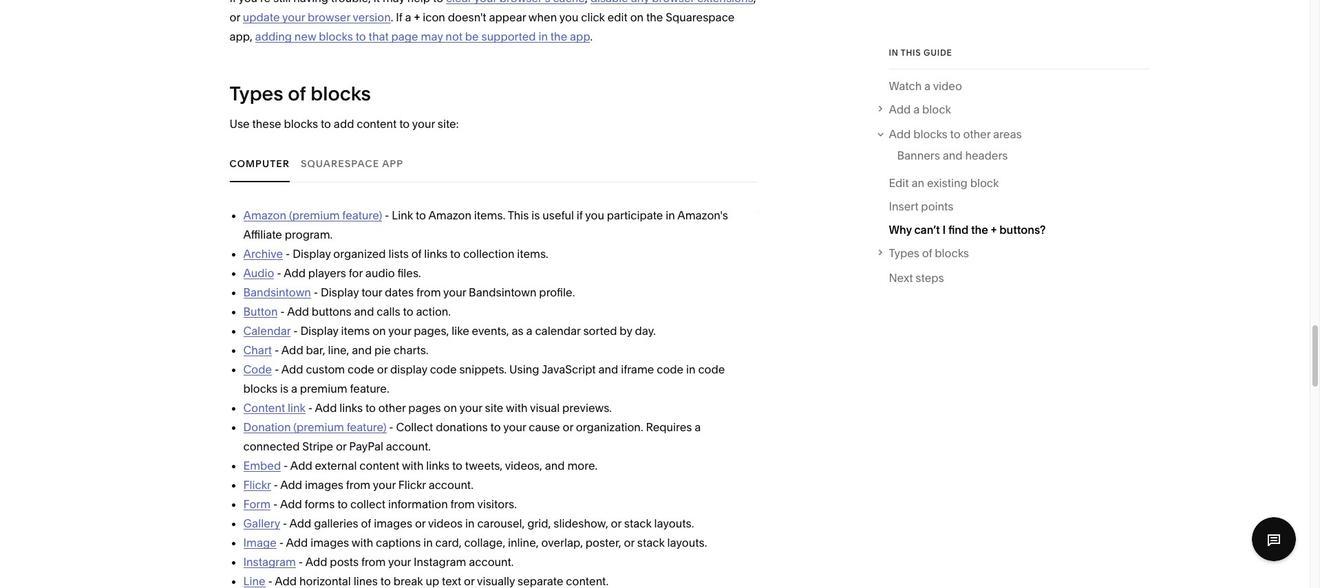 Task type: vqa. For each thing, say whether or not it's contained in the screenshot.
is to the right
yes



Task type: describe. For each thing, give the bounding box(es) containing it.
blocks inside add blocks to other areas link
[[913, 128, 948, 141]]

0 vertical spatial display
[[293, 247, 331, 261]]

events,
[[472, 324, 509, 338]]

- right archive
[[286, 247, 290, 261]]

use
[[230, 117, 250, 131]]

0 vertical spatial stack
[[624, 517, 652, 531]]

(premium for amazon
[[289, 209, 340, 223]]

1 vertical spatial the
[[550, 30, 567, 44]]

update
[[243, 11, 280, 24]]

- right gallery link
[[283, 517, 287, 531]]

- link to amazon items. this is useful if you participate in amazon's affiliate program.
[[243, 209, 728, 242]]

add down premium
[[315, 402, 337, 415]]

calls
[[377, 305, 400, 319]]

(premium for donation
[[293, 421, 344, 435]]

site
[[485, 402, 503, 415]]

or right poster, at the bottom of page
[[624, 536, 635, 550]]

find
[[948, 223, 969, 237]]

a inside "archive - display organized lists of links to collection items. audio - add players for audio files. bandsintown - display tour dates from your bandsintown profile. button - add buttons and calls to action. calendar - display items on your pages, like events, as a calendar sorted by day. chart - add bar, line, and pie charts."
[[526, 324, 532, 338]]

your left site:
[[412, 117, 435, 131]]

add inside - add custom code or display code snippets. using javascript and iframe code in code blocks is a premium feature.
[[281, 363, 303, 377]]

block inside dropdown button
[[922, 103, 951, 116]]

- right chart
[[275, 344, 279, 358]]

and down items on the left bottom
[[352, 344, 372, 358]]

new
[[294, 30, 316, 44]]

content link - add links to other pages on your site with visual previews.
[[243, 402, 612, 415]]

sorted
[[583, 324, 617, 338]]

visitors.
[[477, 498, 517, 512]]

insert points
[[889, 200, 954, 213]]

archive
[[243, 247, 283, 261]]

paypal
[[349, 440, 383, 454]]

a inside - add custom code or display code snippets. using javascript and iframe code in code blocks is a premium feature.
[[291, 382, 297, 396]]

feature.
[[350, 382, 389, 396]]

1 vertical spatial account.
[[429, 479, 473, 492]]

page
[[391, 30, 418, 44]]

calendar
[[243, 324, 291, 338]]

link
[[392, 209, 413, 223]]

or down information
[[415, 517, 426, 531]]

image link
[[243, 536, 277, 550]]

slideshow,
[[554, 517, 608, 531]]

your inside - collect donations to your cause or organization. requires a connected stripe or paypal account.
[[503, 421, 526, 435]]

points
[[921, 200, 954, 213]]

to left add
[[321, 117, 331, 131]]

appear
[[489, 11, 526, 24]]

tab list containing computer
[[230, 145, 757, 183]]

button
[[243, 305, 278, 319]]

previews.
[[562, 402, 612, 415]]

add a block link
[[889, 100, 1150, 119]]

icon doesn't appear when you click edit on the squarespace app,
[[230, 11, 735, 44]]

2 vertical spatial images
[[311, 536, 349, 550]]

2 instagram from the left
[[414, 556, 466, 570]]

your down captions
[[388, 556, 411, 570]]

- down players
[[314, 286, 318, 300]]

donations
[[436, 421, 488, 435]]

,
[[753, 0, 756, 5]]

collection
[[463, 247, 514, 261]]

items. inside "archive - display organized lists of links to collection items. audio - add players for audio files. bandsintown - display tour dates from your bandsintown profile. button - add buttons and calls to action. calendar - display items on your pages, like events, as a calendar sorted by day. chart - add bar, line, and pie charts."
[[517, 247, 548, 261]]

on inside the icon doesn't appear when you click edit on the squarespace app,
[[630, 11, 644, 24]]

charts.
[[393, 344, 428, 358]]

use these blocks to add content to your site:
[[230, 117, 459, 131]]

carousel,
[[477, 517, 525, 531]]

a inside - collect donations to your cause or organization. requires a connected stripe or paypal account.
[[695, 421, 701, 435]]

to left collection
[[450, 247, 461, 261]]

i
[[943, 223, 946, 237]]

browser
[[308, 11, 350, 24]]

1 code from the left
[[348, 363, 374, 377]]

to right calls on the bottom left of the page
[[403, 305, 413, 319]]

add up "instagram" link at the bottom of the page
[[286, 536, 308, 550]]

1 horizontal spatial .
[[590, 30, 593, 44]]

1 horizontal spatial with
[[402, 459, 424, 473]]

information
[[388, 498, 448, 512]]

instagram link
[[243, 556, 296, 570]]

not
[[446, 30, 463, 44]]

and down the add blocks to other areas
[[943, 149, 963, 162]]

2 bandsintown from the left
[[469, 286, 537, 300]]

app,
[[230, 30, 252, 44]]

links for lists
[[424, 247, 448, 261]]

to inside - link to amazon items. this is useful if you participate in amazon's affiliate program.
[[416, 209, 426, 223]]

this
[[508, 209, 529, 223]]

squarespace app button
[[301, 145, 403, 183]]

edit an existing block
[[889, 176, 999, 190]]

0 horizontal spatial +
[[414, 11, 420, 24]]

types of blocks button
[[874, 244, 1150, 263]]

buttons?
[[1000, 223, 1046, 237]]

affiliate
[[243, 228, 282, 242]]

calendar
[[535, 324, 581, 338]]

add down bandsintown link
[[287, 305, 309, 319]]

items
[[341, 324, 370, 338]]

other inside dropdown button
[[963, 128, 991, 141]]

- right image
[[279, 536, 284, 550]]

insert points link
[[889, 197, 954, 220]]

your up new
[[282, 11, 305, 24]]

forms
[[305, 498, 335, 512]]

card,
[[435, 536, 462, 550]]

areas
[[993, 128, 1022, 141]]

headers
[[965, 149, 1008, 162]]

add left posts
[[305, 556, 327, 570]]

iframe
[[621, 363, 654, 377]]

posts
[[330, 556, 359, 570]]

in inside - link to amazon items. this is useful if you participate in amazon's affiliate program.
[[666, 209, 675, 223]]

display
[[390, 363, 427, 377]]

blocks inside types of blocks link
[[935, 246, 969, 260]]

embed - add external content with links to tweets, videos, and more. flickr - add images from your flickr account. form - add forms to collect information from visitors. gallery - add galleries of images or videos in carousel, grid, slideshow, or stack layouts. image - add images with captions in card, collage, inline, overlap, poster, or stack layouts. instagram - add posts from your instagram account.
[[243, 459, 707, 570]]

2 flickr from the left
[[398, 479, 426, 492]]

gallery
[[243, 517, 280, 531]]

adding new blocks to that page may not be supported in the app .
[[255, 30, 593, 44]]

banners
[[897, 149, 940, 162]]

0 horizontal spatial types of blocks
[[230, 82, 371, 106]]

pages,
[[414, 324, 449, 338]]

to left tweets,
[[452, 459, 463, 473]]

- right "instagram" link at the bottom of the page
[[299, 556, 303, 570]]

or up poster, at the bottom of page
[[611, 517, 622, 531]]

by
[[620, 324, 632, 338]]

why can't i find the + buttons? link
[[889, 220, 1046, 244]]

program.
[[285, 228, 333, 242]]

- right "embed"
[[284, 459, 288, 473]]

add blocks to other areas
[[889, 128, 1022, 141]]

or inside - add custom code or display code snippets. using javascript and iframe code in code blocks is a premium feature.
[[377, 363, 388, 377]]

visual
[[530, 402, 560, 415]]

using
[[509, 363, 539, 377]]

blocks inside - add custom code or display code snippets. using javascript and iframe code in code blocks is a premium feature.
[[243, 382, 277, 396]]

2 vertical spatial account.
[[469, 556, 514, 570]]

audio link
[[243, 267, 274, 280]]

2 code from the left
[[430, 363, 457, 377]]

from up 'videos'
[[451, 498, 475, 512]]

and inside - add custom code or display code snippets. using javascript and iframe code in code blocks is a premium feature.
[[598, 363, 618, 377]]

adding new blocks to that page may not be supported in the app link
[[255, 30, 590, 44]]

2 vertical spatial display
[[300, 324, 338, 338]]

app inside button
[[382, 158, 403, 170]]

squarespace inside button
[[301, 158, 379, 170]]

requires
[[646, 421, 692, 435]]

add blocks to other areas link
[[889, 125, 1150, 144]]

- down bandsintown link
[[280, 305, 285, 319]]

collect
[[350, 498, 386, 512]]

types of blocks inside dropdown button
[[889, 246, 969, 260]]

captions
[[376, 536, 421, 550]]

your up action.
[[443, 286, 466, 300]]

premium
[[300, 382, 347, 396]]

1 vertical spatial layouts.
[[667, 536, 707, 550]]

donation
[[243, 421, 291, 435]]

1 bandsintown from the left
[[243, 286, 311, 300]]

is inside - link to amazon items. this is useful if you participate in amazon's affiliate program.
[[532, 209, 540, 223]]

feature) for donation (premium feature)
[[347, 421, 386, 435]]

on inside "archive - display organized lists of links to collection items. audio - add players for audio files. bandsintown - display tour dates from your bandsintown profile. button - add buttons and calls to action. calendar - display items on your pages, like events, as a calendar sorted by day. chart - add bar, line, and pie charts."
[[373, 324, 386, 338]]

- right form
[[273, 498, 278, 512]]

form
[[243, 498, 271, 512]]

- inside - link to amazon items. this is useful if you participate in amazon's affiliate program.
[[385, 209, 389, 223]]

or inside , or
[[230, 11, 240, 24]]

video
[[933, 79, 962, 93]]

calendar link
[[243, 324, 291, 338]]

code link
[[243, 363, 272, 377]]

- inside - collect donations to your cause or organization. requires a connected stripe or paypal account.
[[389, 421, 394, 435]]

add left forms
[[280, 498, 302, 512]]

custom
[[306, 363, 345, 377]]

flickr link
[[243, 479, 271, 492]]

computer button
[[230, 145, 290, 183]]

add down forms
[[289, 517, 311, 531]]

add
[[334, 117, 354, 131]]



Task type: locate. For each thing, give the bounding box(es) containing it.
add right flickr link
[[280, 479, 302, 492]]

2 horizontal spatial with
[[506, 402, 528, 415]]

dates
[[385, 286, 414, 300]]

0 vertical spatial types of blocks
[[230, 82, 371, 106]]

4 code from the left
[[698, 363, 725, 377]]

action.
[[416, 305, 451, 319]]

1 vertical spatial squarespace
[[301, 158, 379, 170]]

app
[[570, 30, 590, 44], [382, 158, 403, 170]]

1 horizontal spatial instagram
[[414, 556, 466, 570]]

0 vertical spatial feature)
[[342, 209, 382, 223]]

0 horizontal spatial is
[[280, 382, 288, 396]]

to inside - collect donations to your cause or organization. requires a connected stripe or paypal account.
[[490, 421, 501, 435]]

display up "bar,"
[[300, 324, 338, 338]]

image
[[243, 536, 277, 550]]

0 vertical spatial is
[[532, 209, 540, 223]]

2 horizontal spatial the
[[971, 223, 988, 237]]

types inside types of blocks link
[[889, 246, 920, 260]]

add inside dropdown button
[[889, 128, 911, 141]]

links down feature.
[[339, 402, 363, 415]]

1 vertical spatial content
[[360, 459, 399, 473]]

1 vertical spatial feature)
[[347, 421, 386, 435]]

- right the calendar
[[293, 324, 298, 338]]

profile.
[[539, 286, 575, 300]]

in left card, on the left bottom of the page
[[423, 536, 433, 550]]

of down can't
[[922, 246, 932, 260]]

2 horizontal spatial on
[[630, 11, 644, 24]]

feature)
[[342, 209, 382, 223], [347, 421, 386, 435]]

stack
[[624, 517, 652, 531], [637, 536, 665, 550]]

in up collage,
[[465, 517, 475, 531]]

external
[[315, 459, 357, 473]]

types of blocks
[[230, 82, 371, 106], [889, 246, 969, 260]]

and left more.
[[545, 459, 565, 473]]

link
[[288, 402, 306, 415]]

add a block button
[[874, 100, 1150, 119]]

add a block
[[889, 103, 951, 116]]

1 horizontal spatial bandsintown
[[469, 286, 537, 300]]

- inside - add custom code or display code snippets. using javascript and iframe code in code blocks is a premium feature.
[[275, 363, 279, 377]]

flickr up information
[[398, 479, 426, 492]]

(premium
[[289, 209, 340, 223], [293, 421, 344, 435]]

in left amazon's
[[666, 209, 675, 223]]

content
[[243, 402, 285, 415]]

of inside "archive - display organized lists of links to collection items. audio - add players for audio files. bandsintown - display tour dates from your bandsintown profile. button - add buttons and calls to action. calendar - display items on your pages, like events, as a calendar sorted by day. chart - add bar, line, and pie charts."
[[411, 247, 422, 261]]

1 horizontal spatial items.
[[517, 247, 548, 261]]

1 vertical spatial block
[[970, 176, 999, 190]]

or up app,
[[230, 11, 240, 24]]

content link link
[[243, 402, 306, 415]]

with down collect
[[402, 459, 424, 473]]

2 amazon from the left
[[428, 209, 471, 223]]

in down the when
[[539, 30, 548, 44]]

0 vertical spatial links
[[424, 247, 448, 261]]

blocks down the code link
[[243, 382, 277, 396]]

1 vertical spatial display
[[321, 286, 359, 300]]

0 vertical spatial you
[[559, 11, 578, 24]]

other down feature.
[[378, 402, 406, 415]]

1 vertical spatial you
[[585, 209, 604, 223]]

1 vertical spatial is
[[280, 382, 288, 396]]

amazon inside - link to amazon items. this is useful if you participate in amazon's affiliate program.
[[428, 209, 471, 223]]

your up charts.
[[388, 324, 411, 338]]

or right cause
[[563, 421, 573, 435]]

stripe
[[302, 440, 333, 454]]

instagram
[[243, 556, 296, 570], [414, 556, 466, 570]]

types
[[230, 82, 283, 106], [889, 246, 920, 260]]

- right flickr link
[[274, 479, 278, 492]]

amazon (premium feature)
[[243, 209, 382, 223]]

links
[[424, 247, 448, 261], [339, 402, 363, 415], [426, 459, 450, 473]]

types down why
[[889, 246, 920, 260]]

3 code from the left
[[657, 363, 684, 377]]

1 vertical spatial +
[[991, 223, 997, 237]]

0 vertical spatial .
[[391, 11, 393, 24]]

add left "bar,"
[[281, 344, 303, 358]]

and inside embed - add external content with links to tweets, videos, and more. flickr - add images from your flickr account. form - add forms to collect information from visitors. gallery - add galleries of images or videos in carousel, grid, slideshow, or stack layouts. image - add images with captions in card, collage, inline, overlap, poster, or stack layouts. instagram - add posts from your instagram account.
[[545, 459, 565, 473]]

1 vertical spatial types of blocks
[[889, 246, 969, 260]]

0 horizontal spatial with
[[351, 536, 373, 550]]

0 vertical spatial on
[[630, 11, 644, 24]]

from inside "archive - display organized lists of links to collection items. audio - add players for audio files. bandsintown - display tour dates from your bandsintown profile. button - add buttons and calls to action. calendar - display items on your pages, like events, as a calendar sorted by day. chart - add bar, line, and pie charts."
[[416, 286, 441, 300]]

links for content
[[426, 459, 450, 473]]

amazon (premium feature) link
[[243, 209, 382, 223]]

or down the pie
[[377, 363, 388, 377]]

code
[[243, 363, 272, 377]]

1 horizontal spatial is
[[532, 209, 540, 223]]

bandsintown
[[243, 286, 311, 300], [469, 286, 537, 300]]

1 vertical spatial other
[[378, 402, 406, 415]]

0 horizontal spatial .
[[391, 11, 393, 24]]

items. inside - link to amazon items. this is useful if you participate in amazon's affiliate program.
[[474, 209, 505, 223]]

the
[[646, 11, 663, 24], [550, 30, 567, 44], [971, 223, 988, 237]]

click
[[581, 11, 605, 24]]

button link
[[243, 305, 278, 319]]

watch a video link
[[889, 76, 962, 100]]

content inside embed - add external content with links to tweets, videos, and more. flickr - add images from your flickr account. form - add forms to collect information from visitors. gallery - add galleries of images or videos in carousel, grid, slideshow, or stack layouts. image - add images with captions in card, collage, inline, overlap, poster, or stack layouts. instagram - add posts from your instagram account.
[[360, 459, 399, 473]]

0 horizontal spatial flickr
[[243, 479, 271, 492]]

audio
[[243, 267, 274, 280]]

be
[[465, 30, 479, 44]]

of right lists at the top left
[[411, 247, 422, 261]]

blocks down the 'find'
[[935, 246, 969, 260]]

1 vertical spatial images
[[374, 517, 412, 531]]

1 horizontal spatial amazon
[[428, 209, 471, 223]]

feature) for amazon (premium feature)
[[342, 209, 382, 223]]

squarespace inside the icon doesn't appear when you click edit on the squarespace app,
[[666, 11, 735, 24]]

from up action.
[[416, 286, 441, 300]]

1 vertical spatial app
[[382, 158, 403, 170]]

images up forms
[[305, 479, 343, 492]]

other
[[963, 128, 991, 141], [378, 402, 406, 415]]

from right posts
[[361, 556, 386, 570]]

connected
[[243, 440, 300, 454]]

1 horizontal spatial +
[[991, 223, 997, 237]]

images
[[305, 479, 343, 492], [374, 517, 412, 531], [311, 536, 349, 550]]

with up posts
[[351, 536, 373, 550]]

0 horizontal spatial bandsintown
[[243, 286, 311, 300]]

a right the if
[[405, 11, 411, 24]]

1 horizontal spatial app
[[570, 30, 590, 44]]

lists
[[388, 247, 409, 261]]

0 vertical spatial block
[[922, 103, 951, 116]]

other up headers at right
[[963, 128, 991, 141]]

0 vertical spatial the
[[646, 11, 663, 24]]

donation (premium feature) link
[[243, 421, 386, 435]]

of inside dropdown button
[[922, 246, 932, 260]]

blocks right the these
[[284, 117, 318, 131]]

0 horizontal spatial app
[[382, 158, 403, 170]]

the down the when
[[550, 30, 567, 44]]

0 horizontal spatial other
[[378, 402, 406, 415]]

line,
[[328, 344, 349, 358]]

0 vertical spatial (premium
[[289, 209, 340, 223]]

2 vertical spatial with
[[351, 536, 373, 550]]

0 vertical spatial +
[[414, 11, 420, 24]]

a up link
[[291, 382, 297, 396]]

add left custom
[[281, 363, 303, 377]]

a inside dropdown button
[[913, 103, 920, 116]]

gallery link
[[243, 517, 280, 531]]

update your browser version link
[[243, 11, 391, 24]]

form link
[[243, 498, 271, 512]]

add up banners
[[889, 128, 911, 141]]

to down feature.
[[365, 402, 376, 415]]

or up external
[[336, 440, 347, 454]]

- right the code link
[[275, 363, 279, 377]]

poster,
[[586, 536, 621, 550]]

items.
[[474, 209, 505, 223], [517, 247, 548, 261]]

is up content link link on the left bottom of the page
[[280, 382, 288, 396]]

1 horizontal spatial the
[[646, 11, 663, 24]]

- collect donations to your cause or organization. requires a connected stripe or paypal account.
[[243, 421, 701, 454]]

guide
[[924, 47, 952, 58]]

of up use these blocks to add content to your site:
[[288, 82, 306, 106]]

add up bandsintown link
[[284, 267, 306, 280]]

0 vertical spatial layouts.
[[654, 517, 694, 531]]

a right the as
[[526, 324, 532, 338]]

block down watch a video link
[[922, 103, 951, 116]]

0 vertical spatial content
[[357, 117, 397, 131]]

display up "buttons"
[[321, 286, 359, 300]]

1 horizontal spatial flickr
[[398, 479, 426, 492]]

why
[[889, 223, 912, 237]]

day.
[[635, 324, 656, 338]]

0 vertical spatial app
[[570, 30, 590, 44]]

. left the if
[[391, 11, 393, 24]]

0 vertical spatial squarespace
[[666, 11, 735, 24]]

1 flickr from the left
[[243, 479, 271, 492]]

1 horizontal spatial block
[[970, 176, 999, 190]]

is inside - add custom code or display code snippets. using javascript and iframe code in code blocks is a premium feature.
[[280, 382, 288, 396]]

. down click
[[590, 30, 593, 44]]

types up the these
[[230, 82, 283, 106]]

tab list
[[230, 145, 757, 183]]

1 vertical spatial (premium
[[293, 421, 344, 435]]

can't
[[914, 223, 940, 237]]

0 horizontal spatial block
[[922, 103, 951, 116]]

0 horizontal spatial the
[[550, 30, 567, 44]]

amazon up affiliate
[[243, 209, 286, 223]]

account. inside - collect donations to your cause or organization. requires a connected stripe or paypal account.
[[386, 440, 431, 454]]

add inside dropdown button
[[889, 103, 911, 116]]

like
[[452, 324, 469, 338]]

links up information
[[426, 459, 450, 473]]

the right edit
[[646, 11, 663, 24]]

pages
[[408, 402, 441, 415]]

1 instagram from the left
[[243, 556, 296, 570]]

files.
[[397, 267, 421, 280]]

your up donations
[[459, 402, 482, 415]]

overlap,
[[541, 536, 583, 550]]

- left collect
[[389, 421, 394, 435]]

links inside embed - add external content with links to tweets, videos, and more. flickr - add images from your flickr account. form - add forms to collect information from visitors. gallery - add galleries of images or videos in carousel, grid, slideshow, or stack layouts. image - add images with captions in card, collage, inline, overlap, poster, or stack layouts. instagram - add posts from your instagram account.
[[426, 459, 450, 473]]

+ left the "icon"
[[414, 11, 420, 24]]

and left iframe
[[598, 363, 618, 377]]

0 vertical spatial images
[[305, 479, 343, 492]]

for
[[349, 267, 363, 280]]

is right this at the top left of page
[[532, 209, 540, 223]]

you inside - link to amazon items. this is useful if you participate in amazon's affiliate program.
[[585, 209, 604, 223]]

to left site:
[[399, 117, 410, 131]]

1 vertical spatial types
[[889, 246, 920, 260]]

from up collect on the left of the page
[[346, 479, 370, 492]]

a right requires
[[695, 421, 701, 435]]

images down galleries
[[311, 536, 349, 550]]

videos
[[428, 517, 463, 531]]

0 vertical spatial types
[[230, 82, 283, 106]]

to up galleries
[[337, 498, 348, 512]]

to inside dropdown button
[[950, 128, 961, 141]]

doesn't
[[448, 11, 486, 24]]

links inside "archive - display organized lists of links to collection items. audio - add players for audio files. bandsintown - display tour dates from your bandsintown profile. button - add buttons and calls to action. calendar - display items on your pages, like events, as a calendar sorted by day. chart - add bar, line, and pie charts."
[[424, 247, 448, 261]]

snippets.
[[459, 363, 507, 377]]

1 horizontal spatial other
[[963, 128, 991, 141]]

0 vertical spatial items.
[[474, 209, 505, 223]]

1 horizontal spatial you
[[585, 209, 604, 223]]

if
[[577, 209, 583, 223]]

your up collect on the left of the page
[[373, 479, 396, 492]]

and down tour
[[354, 305, 374, 319]]

blocks down update your browser version . if a +
[[319, 30, 353, 44]]

(premium up stripe
[[293, 421, 344, 435]]

to right the link
[[416, 209, 426, 223]]

you inside the icon doesn't appear when you click edit on the squarespace app,
[[559, 11, 578, 24]]

watch
[[889, 79, 922, 93]]

in this guide
[[889, 47, 952, 58]]

add down stripe
[[290, 459, 312, 473]]

edit
[[608, 11, 628, 24]]

1 vertical spatial items.
[[517, 247, 548, 261]]

1 vertical spatial .
[[590, 30, 593, 44]]

0 horizontal spatial on
[[373, 324, 386, 338]]

players
[[308, 267, 346, 280]]

collect
[[396, 421, 433, 435]]

on
[[630, 11, 644, 24], [373, 324, 386, 338], [444, 402, 457, 415]]

of down collect on the left of the page
[[361, 517, 371, 531]]

- right link
[[308, 402, 313, 415]]

to left that
[[356, 30, 366, 44]]

account. down collage,
[[469, 556, 514, 570]]

instagram down card, on the left bottom of the page
[[414, 556, 466, 570]]

buttons
[[312, 305, 352, 319]]

account.
[[386, 440, 431, 454], [429, 479, 473, 492], [469, 556, 514, 570]]

app down click
[[570, 30, 590, 44]]

inline,
[[508, 536, 539, 550]]

1 vertical spatial with
[[402, 459, 424, 473]]

bandsintown up events,
[[469, 286, 537, 300]]

stack right poster, at the bottom of page
[[637, 536, 665, 550]]

app up the link
[[382, 158, 403, 170]]

1 amazon from the left
[[243, 209, 286, 223]]

in right iframe
[[686, 363, 696, 377]]

0 horizontal spatial you
[[559, 11, 578, 24]]

types of blocks up the these
[[230, 82, 371, 106]]

to up the banners and headers
[[950, 128, 961, 141]]

types of blocks down can't
[[889, 246, 969, 260]]

this
[[901, 47, 921, 58]]

of inside embed - add external content with links to tweets, videos, and more. flickr - add images from your flickr account. form - add forms to collect information from visitors. gallery - add galleries of images or videos in carousel, grid, slideshow, or stack layouts. image - add images with captions in card, collage, inline, overlap, poster, or stack layouts. instagram - add posts from your instagram account.
[[361, 517, 371, 531]]

audio
[[365, 267, 395, 280]]

0 vertical spatial with
[[506, 402, 528, 415]]

- up bandsintown link
[[277, 267, 281, 280]]

tour
[[361, 286, 382, 300]]

a left video
[[924, 79, 931, 93]]

2 vertical spatial on
[[444, 402, 457, 415]]

0 vertical spatial other
[[963, 128, 991, 141]]

a down watch a video link
[[913, 103, 920, 116]]

0 horizontal spatial instagram
[[243, 556, 296, 570]]

0 vertical spatial account.
[[386, 440, 431, 454]]

2 vertical spatial the
[[971, 223, 988, 237]]

blocks up banners
[[913, 128, 948, 141]]

1 horizontal spatial types
[[889, 246, 920, 260]]

amazon's
[[677, 209, 728, 223]]

to down site
[[490, 421, 501, 435]]

useful
[[543, 209, 574, 223]]

1 vertical spatial on
[[373, 324, 386, 338]]

0 horizontal spatial squarespace
[[301, 158, 379, 170]]

0 horizontal spatial items.
[[474, 209, 505, 223]]

1 horizontal spatial squarespace
[[666, 11, 735, 24]]

you right if
[[585, 209, 604, 223]]

1 horizontal spatial on
[[444, 402, 457, 415]]

, or
[[230, 0, 756, 24]]

1 vertical spatial stack
[[637, 536, 665, 550]]

the inside the icon doesn't appear when you click edit on the squarespace app,
[[646, 11, 663, 24]]

amazon right the link
[[428, 209, 471, 223]]

1 vertical spatial links
[[339, 402, 363, 415]]

2 vertical spatial links
[[426, 459, 450, 473]]

squarespace
[[666, 11, 735, 24], [301, 158, 379, 170]]

in inside - add custom code or display code snippets. using javascript and iframe code in code blocks is a premium feature.
[[686, 363, 696, 377]]

feature) up paypal
[[347, 421, 386, 435]]

in
[[889, 47, 899, 58]]

1 horizontal spatial types of blocks
[[889, 246, 969, 260]]

blocks up add
[[311, 82, 371, 106]]

you left click
[[559, 11, 578, 24]]

0 horizontal spatial types
[[230, 82, 283, 106]]

0 horizontal spatial amazon
[[243, 209, 286, 223]]

organization.
[[576, 421, 643, 435]]

update your browser version . if a +
[[243, 11, 420, 24]]



